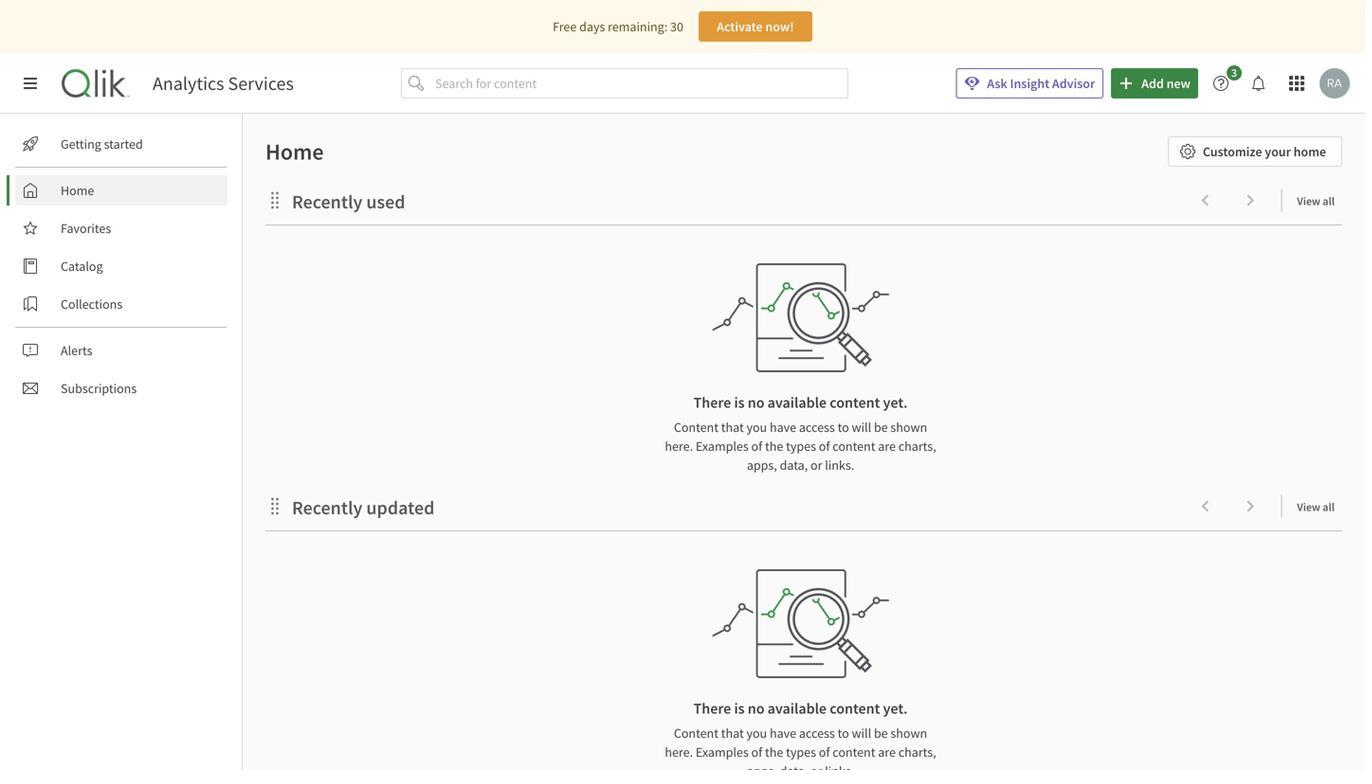 Task type: describe. For each thing, give the bounding box(es) containing it.
favorites link
[[15, 213, 228, 244]]

apps, for recently updated
[[747, 763, 777, 771]]

advisor
[[1052, 75, 1095, 92]]

here. for recently used
[[665, 438, 693, 455]]

ask
[[987, 75, 1008, 92]]

recently used
[[292, 190, 405, 214]]

customize your home
[[1203, 143, 1326, 160]]

activate now!
[[717, 18, 794, 35]]

to for recently updated
[[838, 725, 849, 742]]

add new
[[1142, 75, 1191, 92]]

add
[[1142, 75, 1164, 92]]

there is no available content yet. content that you have access to will be shown here. examples of the types of content are charts, apps, data, or links. for used
[[665, 393, 936, 474]]

view for recently updated
[[1297, 500, 1321, 515]]

customize your home button
[[1168, 137, 1342, 167]]

types for recently updated
[[786, 744, 816, 761]]

access for used
[[799, 419, 835, 436]]

view all for recently updated
[[1297, 500, 1335, 515]]

types for recently used
[[786, 438, 816, 455]]

examples for updated
[[696, 744, 749, 761]]

home inside the navigation pane "element"
[[61, 182, 94, 199]]

3 button
[[1206, 65, 1248, 99]]

activate now! link
[[699, 11, 812, 42]]

here. for recently updated
[[665, 744, 693, 761]]

shown for recently updated
[[891, 725, 927, 742]]

home link
[[15, 175, 228, 206]]

add new button
[[1111, 68, 1198, 99]]

catalog
[[61, 258, 103, 275]]

have for recently updated
[[770, 725, 796, 742]]

subscriptions link
[[15, 374, 228, 404]]

no for recently used
[[748, 393, 765, 412]]

now!
[[765, 18, 794, 35]]

customize
[[1203, 143, 1262, 160]]

there is no available content yet. content that you have access to will be shown here. examples of the types of content are charts, apps, data, or links. for updated
[[665, 700, 936, 771]]

new
[[1167, 75, 1191, 92]]

shown for recently used
[[891, 419, 927, 436]]

recently for recently used
[[292, 190, 363, 214]]

favorites
[[61, 220, 111, 237]]

be for recently updated
[[874, 725, 888, 742]]

getting started link
[[15, 129, 228, 159]]

move collection image for recently used
[[265, 191, 284, 210]]

you for updated
[[747, 725, 767, 742]]

is for used
[[734, 393, 745, 412]]

collections link
[[15, 289, 228, 320]]

move collection image for recently updated
[[265, 497, 284, 516]]

there for updated
[[694, 700, 731, 719]]

recently used link
[[292, 190, 413, 214]]

content for updated
[[674, 725, 719, 742]]

examples for used
[[696, 438, 749, 455]]

yet. for recently updated
[[883, 700, 908, 719]]

view all link for recently updated
[[1297, 495, 1342, 519]]

available for recently used
[[768, 393, 827, 412]]

ask insight advisor button
[[956, 68, 1104, 99]]

yet. for recently used
[[883, 393, 908, 412]]

insight
[[1010, 75, 1050, 92]]

alerts
[[61, 342, 92, 359]]

available for recently updated
[[768, 700, 827, 719]]

ruby anderson image
[[1320, 68, 1350, 99]]

home
[[1294, 143, 1326, 160]]

your
[[1265, 143, 1291, 160]]

remaining:
[[608, 18, 668, 35]]

all for recently used
[[1323, 194, 1335, 209]]

the for recently used
[[765, 438, 783, 455]]

there for used
[[694, 393, 731, 412]]

free
[[553, 18, 577, 35]]



Task type: locate. For each thing, give the bounding box(es) containing it.
getting started
[[61, 136, 143, 153]]

1 vertical spatial charts,
[[899, 744, 936, 761]]

2 examples from the top
[[696, 744, 749, 761]]

1 vertical spatial are
[[878, 744, 896, 761]]

1 vertical spatial here.
[[665, 744, 693, 761]]

that for recently updated
[[721, 725, 744, 742]]

activate
[[717, 18, 763, 35]]

2 no from the top
[[748, 700, 765, 719]]

2 will from the top
[[852, 725, 871, 742]]

1 vertical spatial you
[[747, 725, 767, 742]]

1 types from the top
[[786, 438, 816, 455]]

1 vertical spatial there
[[694, 700, 731, 719]]

analytics
[[153, 72, 224, 95]]

2 view from the top
[[1297, 500, 1321, 515]]

1 vertical spatial view all link
[[1297, 495, 1342, 519]]

updated
[[366, 496, 435, 520]]

collections
[[61, 296, 122, 313]]

1 vertical spatial types
[[786, 744, 816, 761]]

links.
[[825, 457, 854, 474], [825, 763, 854, 771]]

access
[[799, 419, 835, 436], [799, 725, 835, 742]]

that for recently used
[[721, 419, 744, 436]]

view all
[[1297, 194, 1335, 209], [1297, 500, 1335, 515]]

1 will from the top
[[852, 419, 871, 436]]

0 vertical spatial or
[[811, 457, 822, 474]]

data, for recently updated
[[780, 763, 808, 771]]

links. for recently used
[[825, 457, 854, 474]]

analytics services
[[153, 72, 294, 95]]

2 data, from the top
[[780, 763, 808, 771]]

0 vertical spatial no
[[748, 393, 765, 412]]

0 vertical spatial view all link
[[1297, 189, 1342, 212]]

1 apps, from the top
[[747, 457, 777, 474]]

days
[[579, 18, 605, 35]]

2 view all link from the top
[[1297, 495, 1342, 519]]

content for used
[[674, 419, 719, 436]]

0 vertical spatial there is no available content yet. content that you have access to will be shown here. examples of the types of content are charts, apps, data, or links.
[[665, 393, 936, 474]]

1 vertical spatial content
[[674, 725, 719, 742]]

recently updated
[[292, 496, 435, 520]]

will for recently used
[[852, 419, 871, 436]]

types
[[786, 438, 816, 455], [786, 744, 816, 761]]

1 vertical spatial recently
[[292, 496, 363, 520]]

2 all from the top
[[1323, 500, 1335, 515]]

0 vertical spatial available
[[768, 393, 827, 412]]

1 there from the top
[[694, 393, 731, 412]]

0 horizontal spatial home
[[61, 182, 94, 199]]

1 charts, from the top
[[899, 438, 936, 455]]

1 there is no available content yet. content that you have access to will be shown here. examples of the types of content are charts, apps, data, or links. from the top
[[665, 393, 936, 474]]

1 vertical spatial available
[[768, 700, 827, 719]]

Search for content text field
[[431, 68, 849, 99]]

1 shown from the top
[[891, 419, 927, 436]]

2 or from the top
[[811, 763, 822, 771]]

0 vertical spatial all
[[1323, 194, 1335, 209]]

2 apps, from the top
[[747, 763, 777, 771]]

1 vertical spatial or
[[811, 763, 822, 771]]

1 vertical spatial shown
[[891, 725, 927, 742]]

2 there is no available content yet. content that you have access to will be shown here. examples of the types of content are charts, apps, data, or links. from the top
[[665, 700, 936, 771]]

data,
[[780, 457, 808, 474], [780, 763, 808, 771]]

1 to from the top
[[838, 419, 849, 436]]

that
[[721, 419, 744, 436], [721, 725, 744, 742]]

1 vertical spatial the
[[765, 744, 783, 761]]

2 content from the top
[[674, 725, 719, 742]]

you for used
[[747, 419, 767, 436]]

data, for recently used
[[780, 457, 808, 474]]

you
[[747, 419, 767, 436], [747, 725, 767, 742]]

ask insight advisor
[[987, 75, 1095, 92]]

0 vertical spatial access
[[799, 419, 835, 436]]

2 charts, from the top
[[899, 744, 936, 761]]

0 vertical spatial shown
[[891, 419, 927, 436]]

1 vertical spatial view all
[[1297, 500, 1335, 515]]

0 vertical spatial will
[[852, 419, 871, 436]]

0 vertical spatial examples
[[696, 438, 749, 455]]

1 view all from the top
[[1297, 194, 1335, 209]]

alerts link
[[15, 336, 228, 366]]

2 available from the top
[[768, 700, 827, 719]]

home
[[265, 137, 324, 166], [61, 182, 94, 199]]

1 available from the top
[[768, 393, 827, 412]]

catalog link
[[15, 251, 228, 282]]

to
[[838, 419, 849, 436], [838, 725, 849, 742]]

home main content
[[235, 114, 1365, 771]]

move collection image left recently updated
[[265, 497, 284, 516]]

be
[[874, 419, 888, 436], [874, 725, 888, 742]]

0 vertical spatial the
[[765, 438, 783, 455]]

1 horizontal spatial home
[[265, 137, 324, 166]]

no for recently updated
[[748, 700, 765, 719]]

content
[[830, 393, 880, 412], [833, 438, 876, 455], [830, 700, 880, 719], [833, 744, 876, 761]]

apps, for recently used
[[747, 457, 777, 474]]

1 are from the top
[[878, 438, 896, 455]]

all
[[1323, 194, 1335, 209], [1323, 500, 1335, 515]]

1 access from the top
[[799, 419, 835, 436]]

2 access from the top
[[799, 725, 835, 742]]

1 vertical spatial is
[[734, 700, 745, 719]]

1 vertical spatial that
[[721, 725, 744, 742]]

will for recently updated
[[852, 725, 871, 742]]

apps,
[[747, 457, 777, 474], [747, 763, 777, 771]]

is
[[734, 393, 745, 412], [734, 700, 745, 719]]

0 vertical spatial links.
[[825, 457, 854, 474]]

all for recently updated
[[1323, 500, 1335, 515]]

recently left the used
[[292, 190, 363, 214]]

1 vertical spatial will
[[852, 725, 871, 742]]

1 vertical spatial no
[[748, 700, 765, 719]]

2 is from the top
[[734, 700, 745, 719]]

0 vertical spatial have
[[770, 419, 796, 436]]

recently updated link
[[292, 496, 442, 520]]

move collection image left 'recently used'
[[265, 191, 284, 210]]

view all for recently used
[[1297, 194, 1335, 209]]

1 vertical spatial to
[[838, 725, 849, 742]]

2 there from the top
[[694, 700, 731, 719]]

is for updated
[[734, 700, 745, 719]]

charts, for updated
[[899, 744, 936, 761]]

1 vertical spatial be
[[874, 725, 888, 742]]

or for updated
[[811, 763, 822, 771]]

1 here. from the top
[[665, 438, 693, 455]]

0 vertical spatial move collection image
[[265, 191, 284, 210]]

2 yet. from the top
[[883, 700, 908, 719]]

recently left updated
[[292, 496, 363, 520]]

1 vertical spatial home
[[61, 182, 94, 199]]

0 vertical spatial home
[[265, 137, 324, 166]]

1 vertical spatial there is no available content yet. content that you have access to will be shown here. examples of the types of content are charts, apps, data, or links.
[[665, 700, 936, 771]]

getting
[[61, 136, 101, 153]]

started
[[104, 136, 143, 153]]

or for used
[[811, 457, 822, 474]]

0 vertical spatial recently
[[292, 190, 363, 214]]

will
[[852, 419, 871, 436], [852, 725, 871, 742]]

recently for recently updated
[[292, 496, 363, 520]]

1 be from the top
[[874, 419, 888, 436]]

1 vertical spatial have
[[770, 725, 796, 742]]

recently
[[292, 190, 363, 214], [292, 496, 363, 520]]

0 vertical spatial are
[[878, 438, 896, 455]]

subscriptions
[[61, 380, 137, 397]]

0 vertical spatial charts,
[[899, 438, 936, 455]]

1 vertical spatial move collection image
[[265, 497, 284, 516]]

0 vertical spatial yet.
[[883, 393, 908, 412]]

1 vertical spatial yet.
[[883, 700, 908, 719]]

move collection image
[[265, 191, 284, 210], [265, 497, 284, 516]]

0 vertical spatial data,
[[780, 457, 808, 474]]

1 yet. from the top
[[883, 393, 908, 412]]

available
[[768, 393, 827, 412], [768, 700, 827, 719]]

here.
[[665, 438, 693, 455], [665, 744, 693, 761]]

1 vertical spatial apps,
[[747, 763, 777, 771]]

1 vertical spatial links.
[[825, 763, 854, 771]]

navigation pane element
[[0, 121, 242, 411]]

are for recently used
[[878, 438, 896, 455]]

close sidebar menu image
[[23, 76, 38, 91]]

of
[[751, 438, 762, 455], [819, 438, 830, 455], [751, 744, 762, 761], [819, 744, 830, 761]]

0 vertical spatial you
[[747, 419, 767, 436]]

have
[[770, 419, 796, 436], [770, 725, 796, 742]]

2 that from the top
[[721, 725, 744, 742]]

1 or from the top
[[811, 457, 822, 474]]

to for recently used
[[838, 419, 849, 436]]

there
[[694, 393, 731, 412], [694, 700, 731, 719]]

content
[[674, 419, 719, 436], [674, 725, 719, 742]]

0 vertical spatial view
[[1297, 194, 1321, 209]]

0 vertical spatial here.
[[665, 438, 693, 455]]

access for updated
[[799, 725, 835, 742]]

are
[[878, 438, 896, 455], [878, 744, 896, 761]]

services
[[228, 72, 294, 95]]

1 content from the top
[[674, 419, 719, 436]]

0 vertical spatial view all
[[1297, 194, 1335, 209]]

1 is from the top
[[734, 393, 745, 412]]

2 to from the top
[[838, 725, 849, 742]]

0 vertical spatial to
[[838, 419, 849, 436]]

1 vertical spatial access
[[799, 725, 835, 742]]

1 view all link from the top
[[1297, 189, 1342, 212]]

1 data, from the top
[[780, 457, 808, 474]]

or
[[811, 457, 822, 474], [811, 763, 822, 771]]

2 here. from the top
[[665, 744, 693, 761]]

yet.
[[883, 393, 908, 412], [883, 700, 908, 719]]

1 vertical spatial view
[[1297, 500, 1321, 515]]

0 vertical spatial that
[[721, 419, 744, 436]]

1 that from the top
[[721, 419, 744, 436]]

are for recently updated
[[878, 744, 896, 761]]

the
[[765, 438, 783, 455], [765, 744, 783, 761]]

the for recently updated
[[765, 744, 783, 761]]

1 examples from the top
[[696, 438, 749, 455]]

2 you from the top
[[747, 725, 767, 742]]

0 vertical spatial be
[[874, 419, 888, 436]]

2 types from the top
[[786, 744, 816, 761]]

1 vertical spatial examples
[[696, 744, 749, 761]]

view all link
[[1297, 189, 1342, 212], [1297, 495, 1342, 519]]

1 vertical spatial all
[[1323, 500, 1335, 515]]

1 the from the top
[[765, 438, 783, 455]]

0 vertical spatial is
[[734, 393, 745, 412]]

0 vertical spatial types
[[786, 438, 816, 455]]

home up 'recently used'
[[265, 137, 324, 166]]

home inside main content
[[265, 137, 324, 166]]

2 be from the top
[[874, 725, 888, 742]]

view for recently used
[[1297, 194, 1321, 209]]

2 the from the top
[[765, 744, 783, 761]]

2 links. from the top
[[825, 763, 854, 771]]

links. for recently updated
[[825, 763, 854, 771]]

1 vertical spatial data,
[[780, 763, 808, 771]]

view all link for recently used
[[1297, 189, 1342, 212]]

1 all from the top
[[1323, 194, 1335, 209]]

0 vertical spatial content
[[674, 419, 719, 436]]

2 have from the top
[[770, 725, 796, 742]]

1 you from the top
[[747, 419, 767, 436]]

2 are from the top
[[878, 744, 896, 761]]

have for recently used
[[770, 419, 796, 436]]

examples
[[696, 438, 749, 455], [696, 744, 749, 761]]

view
[[1297, 194, 1321, 209], [1297, 500, 1321, 515]]

shown
[[891, 419, 927, 436], [891, 725, 927, 742]]

there is no available content yet. content that you have access to will be shown here. examples of the types of content are charts, apps, data, or links.
[[665, 393, 936, 474], [665, 700, 936, 771]]

3
[[1231, 65, 1237, 80]]

0 vertical spatial there
[[694, 393, 731, 412]]

used
[[366, 190, 405, 214]]

1 no from the top
[[748, 393, 765, 412]]

analytics services element
[[153, 72, 294, 95]]

2 shown from the top
[[891, 725, 927, 742]]

charts, for used
[[899, 438, 936, 455]]

0 vertical spatial apps,
[[747, 457, 777, 474]]

be for recently used
[[874, 419, 888, 436]]

charts,
[[899, 438, 936, 455], [899, 744, 936, 761]]

1 links. from the top
[[825, 457, 854, 474]]

free days remaining: 30
[[553, 18, 684, 35]]

30
[[670, 18, 684, 35]]

2 view all from the top
[[1297, 500, 1335, 515]]

1 have from the top
[[770, 419, 796, 436]]

no
[[748, 393, 765, 412], [748, 700, 765, 719]]

home up favorites
[[61, 182, 94, 199]]

1 view from the top
[[1297, 194, 1321, 209]]



Task type: vqa. For each thing, say whether or not it's contained in the screenshot.
The associated with Recently used
yes



